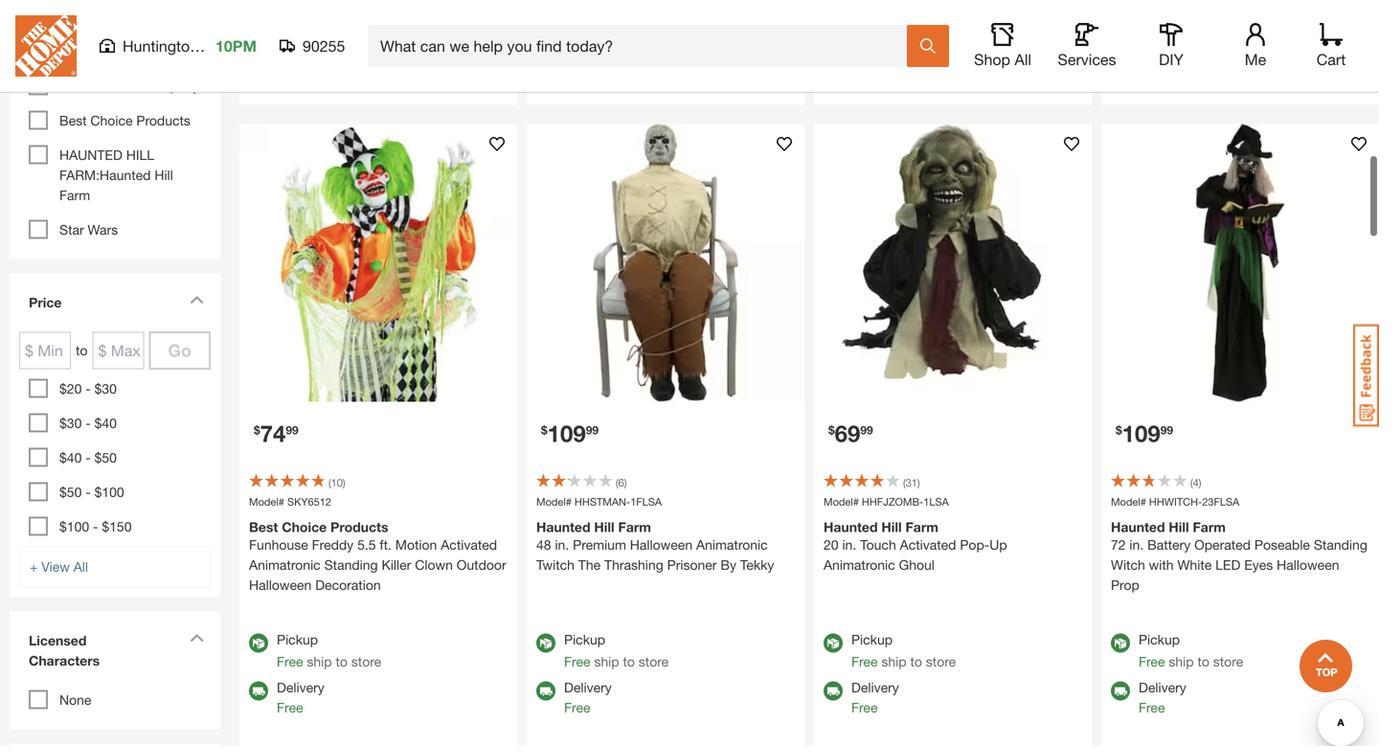 Task type: locate. For each thing, give the bounding box(es) containing it.
1 horizontal spatial add
[[911, 26, 940, 44]]

3 ( from the left
[[903, 476, 906, 489]]

1 delivery free from the left
[[277, 679, 324, 715]]

3 ship from the left
[[881, 654, 907, 669]]

hill inside the haunted hill farm 72 in. battery operated poseable standing witch with white led eyes halloween prop
[[1169, 519, 1189, 535]]

$30 right $20
[[94, 381, 117, 396]]

cart up me
[[1251, 26, 1282, 44]]

sky6512
[[287, 496, 331, 508]]

hill for haunted hill farm
[[114, 44, 133, 59]]

in. inside the haunted hill farm 48 in. premium halloween animatronic twitch the thrashing prisoner by tekky
[[555, 537, 569, 553]]

cart for 2nd add to cart button from right
[[963, 26, 995, 44]]

standing up decoration
[[324, 557, 378, 573]]

pickup down prop
[[1139, 632, 1180, 647]]

by
[[721, 557, 736, 573]]

price-range-lowerBound telephone field
[[19, 332, 71, 369]]

1 horizontal spatial best
[[249, 519, 278, 535]]

farm up the operated
[[1193, 519, 1226, 535]]

- down $40 - $50
[[85, 484, 91, 500]]

animatronic inside haunted hill farm 20 in. touch activated pop-up animatronic ghoul
[[824, 557, 895, 573]]

2 add to cart from the left
[[911, 26, 995, 44]]

animatronic down funhouse
[[249, 557, 321, 573]]

$50 - $100 link
[[59, 484, 124, 500]]

$150
[[102, 519, 132, 534]]

0 horizontal spatial $50
[[59, 484, 82, 500]]

1 $ 109 99 from the left
[[541, 419, 599, 447]]

$ inside the $ 74 99
[[254, 423, 260, 437]]

shop
[[974, 50, 1010, 68]]

haunted up the national
[[59, 44, 111, 59]]

pickup
[[277, 632, 318, 647], [564, 632, 605, 647], [851, 632, 893, 647], [1139, 632, 1180, 647]]

feedback link image
[[1353, 324, 1379, 427]]

hill for haunted hill farm 20 in. touch activated pop-up animatronic ghoul
[[881, 519, 902, 535]]

1 vertical spatial $30
[[59, 415, 82, 431]]

in. right 20 in the right of the page
[[842, 537, 856, 553]]

99 up the model# hhfjzomb-1lsa
[[860, 423, 873, 437]]

109
[[547, 419, 586, 447], [1122, 419, 1160, 447]]

1 horizontal spatial add to cart
[[911, 26, 995, 44]]

109 up model# hhwitch-23flsa
[[1122, 419, 1160, 447]]

choice
[[90, 113, 133, 128], [282, 519, 327, 535]]

99 for haunted hill farm 72 in. battery operated poseable standing witch with white led eyes halloween prop
[[1160, 423, 1173, 437]]

99 inside the $ 74 99
[[286, 423, 299, 437]]

(
[[328, 476, 331, 489], [616, 476, 618, 489], [903, 476, 906, 489], [1190, 476, 1193, 489]]

hill up "touch"
[[881, 519, 902, 535]]

3 available shipping image from the left
[[1111, 681, 1130, 701]]

0 vertical spatial $100
[[94, 484, 124, 500]]

1 horizontal spatial standing
[[1314, 537, 1367, 553]]

3 add from the left
[[1198, 26, 1227, 44]]

1 horizontal spatial $30
[[94, 381, 117, 396]]

view
[[41, 559, 70, 575]]

in. for premium
[[555, 537, 569, 553]]

2 109 from the left
[[1122, 419, 1160, 447]]

) up the hhwitch-
[[1199, 476, 1201, 489]]

add for 1st add to cart button from left
[[336, 26, 366, 44]]

4 model# from the left
[[1111, 496, 1146, 508]]

$ up model# sky6512
[[254, 423, 260, 437]]

haunted up 48 on the left of the page
[[536, 519, 590, 535]]

0 vertical spatial caret icon image
[[190, 295, 204, 304]]

( 6 )
[[616, 476, 627, 489]]

motion
[[395, 537, 437, 553]]

halloween inside best choice products funhouse freddy 5.5 ft. motion activated animatronic standing killer clown outdoor halloween decoration
[[249, 577, 312, 593]]

haunted up 72
[[1111, 519, 1165, 535]]

10pm
[[215, 37, 257, 55]]

$40
[[94, 415, 117, 431], [59, 450, 82, 465]]

$30 down $20
[[59, 415, 82, 431]]

0 horizontal spatial animatronic
[[249, 557, 321, 573]]

pickup right available for pickup icon at the bottom left of page
[[564, 632, 605, 647]]

1 109 from the left
[[547, 419, 586, 447]]

diy
[[1159, 50, 1184, 68]]

add to cart
[[336, 26, 420, 44], [911, 26, 995, 44], [1198, 26, 1282, 44]]

1 pickup free ship to store from the left
[[277, 632, 381, 669]]

1 horizontal spatial halloween
[[630, 537, 693, 553]]

hill up battery
[[1169, 519, 1189, 535]]

0 horizontal spatial all
[[73, 559, 88, 575]]

$20
[[59, 381, 82, 396]]

3 in. from the left
[[1130, 537, 1144, 553]]

2 $ 109 99 from the left
[[1116, 419, 1173, 447]]

2 available shipping image from the left
[[824, 681, 843, 701]]

huntington
[[123, 37, 198, 55]]

hill right the 'farm:haunted' at the top left of the page
[[155, 167, 173, 183]]

$100 up $150
[[94, 484, 124, 500]]

0 horizontal spatial $ 109 99
[[541, 419, 599, 447]]

2 store from the left
[[639, 654, 669, 669]]

$ 74 99
[[254, 419, 299, 447]]

3 add to cart from the left
[[1198, 26, 1282, 44]]

2 pickup from the left
[[564, 632, 605, 647]]

farm inside haunted hill farm:haunted hill farm
[[59, 187, 90, 203]]

free
[[277, 654, 303, 669], [564, 654, 590, 669], [851, 654, 878, 669], [1139, 654, 1165, 669], [277, 700, 303, 715], [564, 700, 590, 715], [851, 700, 878, 715], [1139, 700, 1165, 715]]

products up 5.5
[[330, 519, 388, 535]]

) up freddy
[[343, 476, 345, 489]]

caret icon image inside licensed characters link
[[190, 634, 204, 642]]

- down $20 - $30 link
[[85, 415, 91, 431]]

( for battery
[[1190, 476, 1193, 489]]

model# up 20 in the right of the page
[[824, 496, 859, 508]]

the
[[578, 557, 601, 573]]

best up funhouse
[[249, 519, 278, 535]]

in. right 48 on the left of the page
[[555, 537, 569, 553]]

haunted hill farm:haunted hill farm link
[[59, 147, 173, 203]]

animatronic for 69
[[824, 557, 895, 573]]

0 horizontal spatial add to cart
[[336, 26, 420, 44]]

all right 'view'
[[73, 559, 88, 575]]

4 store from the left
[[1213, 654, 1243, 669]]

6
[[618, 476, 624, 489]]

animatronic inside the haunted hill farm 48 in. premium halloween animatronic twitch the thrashing prisoner by tekky
[[696, 537, 768, 553]]

0 horizontal spatial available shipping image
[[536, 681, 555, 701]]

31
[[906, 476, 917, 489]]

2 horizontal spatial halloween
[[1277, 557, 1339, 573]]

99
[[286, 423, 299, 437], [586, 423, 599, 437], [860, 423, 873, 437], [1160, 423, 1173, 437]]

$ 109 99 up 'model# hhstman-1flsa'
[[541, 419, 599, 447]]

3 add to cart button from the left
[[1111, 14, 1369, 56]]

funhouse
[[249, 537, 308, 553]]

99 up model# hhwitch-23flsa
[[1160, 423, 1173, 437]]

standing
[[1314, 537, 1367, 553], [324, 557, 378, 573]]

cart
[[389, 26, 420, 44], [963, 26, 995, 44], [1251, 26, 1282, 44], [1317, 50, 1346, 68]]

2 in. from the left
[[842, 537, 856, 553]]

available for pickup image
[[249, 634, 268, 653], [824, 634, 843, 653], [1111, 634, 1130, 653]]

caret icon image inside price link
[[190, 295, 204, 304]]

4 ) from the left
[[1199, 476, 1201, 489]]

2 horizontal spatial available for pickup image
[[1111, 634, 1130, 653]]

activated
[[441, 537, 497, 553], [900, 537, 956, 553]]

2 add from the left
[[911, 26, 940, 44]]

1 horizontal spatial available for pickup image
[[824, 634, 843, 653]]

1 ship from the left
[[307, 654, 332, 669]]

3 pickup from the left
[[851, 632, 893, 647]]

$ up 'model# hhstman-1flsa'
[[541, 423, 547, 437]]

haunted hill farm 72 in. battery operated poseable standing witch with white led eyes halloween prop
[[1111, 519, 1367, 593]]

+ view all
[[30, 559, 88, 575]]

delivery for 74
[[277, 679, 324, 695]]

hill up the premium
[[594, 519, 614, 535]]

4 delivery from the left
[[1139, 679, 1186, 695]]

0 vertical spatial all
[[1015, 50, 1031, 68]]

1 horizontal spatial all
[[1015, 50, 1031, 68]]

farm inside the haunted hill farm 48 in. premium halloween animatronic twitch the thrashing prisoner by tekky
[[618, 519, 651, 535]]

( up "hhstman-"
[[616, 476, 618, 489]]

farm down 1lsa
[[906, 519, 939, 535]]

$40 down $20 - $30 link
[[94, 415, 117, 431]]

1 horizontal spatial add to cart button
[[824, 14, 1082, 56]]

animatronic down "touch"
[[824, 557, 895, 573]]

0 horizontal spatial 109
[[547, 419, 586, 447]]

48
[[536, 537, 551, 553]]

0 horizontal spatial choice
[[90, 113, 133, 128]]

farm inside the haunted hill farm 72 in. battery operated poseable standing witch with white led eyes halloween prop
[[1193, 519, 1226, 535]]

1 horizontal spatial animatronic
[[696, 537, 768, 553]]

farm for haunted hill farm 20 in. touch activated pop-up animatronic ghoul
[[906, 519, 939, 535]]

model#
[[249, 496, 284, 508], [536, 496, 572, 508], [824, 496, 859, 508], [1111, 496, 1146, 508]]

What can we help you find today? search field
[[380, 26, 906, 66]]

hill up tree
[[114, 44, 133, 59]]

standing inside best choice products funhouse freddy 5.5 ft. motion activated animatronic standing killer clown outdoor halloween decoration
[[324, 557, 378, 573]]

4 pickup free ship to store from the left
[[1139, 632, 1243, 669]]

store for 74
[[351, 654, 381, 669]]

109 for haunted hill farm 72 in. battery operated poseable standing witch with white led eyes halloween prop
[[1122, 419, 1160, 447]]

1 vertical spatial choice
[[282, 519, 327, 535]]

1 compare from the left
[[366, 68, 421, 83]]

$ up the model# hhfjzomb-1lsa
[[828, 423, 835, 437]]

( for 5.5
[[328, 476, 331, 489]]

activated up ghoul
[[900, 537, 956, 553]]

0 horizontal spatial $40
[[59, 450, 82, 465]]

compare
[[366, 68, 421, 83], [653, 68, 709, 83], [941, 68, 996, 83], [1228, 68, 1283, 83]]

1 vertical spatial caret icon image
[[190, 634, 204, 642]]

0 horizontal spatial activated
[[441, 537, 497, 553]]

3 delivery from the left
[[851, 679, 899, 695]]

2 available for pickup image from the left
[[824, 634, 843, 653]]

2 delivery from the left
[[564, 679, 612, 695]]

available for pickup image for 69
[[824, 634, 843, 653]]

in. inside the haunted hill farm 72 in. battery operated poseable standing witch with white led eyes halloween prop
[[1130, 537, 1144, 553]]

caret icon image for licensed characters
[[190, 634, 204, 642]]

1 horizontal spatial $100
[[94, 484, 124, 500]]

1 horizontal spatial in.
[[842, 537, 856, 553]]

( up the hhwitch-
[[1190, 476, 1193, 489]]

compare for 1st add to cart button from left
[[366, 68, 421, 83]]

4 ship from the left
[[1169, 654, 1194, 669]]

best down the national
[[59, 113, 87, 128]]

best choice products link
[[59, 113, 190, 128]]

0 horizontal spatial $100
[[59, 519, 89, 534]]

pickup free ship to store down decoration
[[277, 632, 381, 669]]

1 ) from the left
[[343, 476, 345, 489]]

national tree company link
[[59, 78, 199, 94]]

$50
[[94, 450, 117, 465], [59, 484, 82, 500]]

standing right poseable
[[1314, 537, 1367, 553]]

99 for haunted hill farm 48 in. premium halloween animatronic twitch the thrashing prisoner by tekky
[[586, 423, 599, 437]]

3 delivery free from the left
[[851, 679, 899, 715]]

0 vertical spatial halloween
[[630, 537, 693, 553]]

1 horizontal spatial 109
[[1122, 419, 1160, 447]]

2 horizontal spatial add
[[1198, 26, 1227, 44]]

0 vertical spatial products
[[136, 113, 190, 128]]

in. inside haunted hill farm 20 in. touch activated pop-up animatronic ghoul
[[842, 537, 856, 553]]

( up hhfjzomb-
[[903, 476, 906, 489]]

national
[[59, 78, 109, 94]]

haunted up 20 in the right of the page
[[824, 519, 878, 535]]

pickup down decoration
[[277, 632, 318, 647]]

farm up company
[[137, 44, 167, 59]]

0 vertical spatial standing
[[1314, 537, 1367, 553]]

) up "hhstman-"
[[624, 476, 627, 489]]

farm
[[137, 44, 167, 59], [59, 187, 90, 203], [618, 519, 651, 535], [906, 519, 939, 535], [1193, 519, 1226, 535]]

ghoul
[[899, 557, 935, 573]]

10
[[331, 476, 343, 489]]

0 horizontal spatial in.
[[555, 537, 569, 553]]

99 up 'model# hhstman-1flsa'
[[586, 423, 599, 437]]

wars
[[88, 222, 118, 238]]

0 horizontal spatial standing
[[324, 557, 378, 573]]

( up sky6512
[[328, 476, 331, 489]]

$100
[[94, 484, 124, 500], [59, 519, 89, 534]]

available for pickup image
[[536, 634, 555, 653]]

twitch
[[536, 557, 575, 573]]

model# for haunted hill farm 72 in. battery operated poseable standing witch with white led eyes halloween prop
[[1111, 496, 1146, 508]]

0 horizontal spatial add
[[336, 26, 366, 44]]

2 $ from the left
[[541, 423, 547, 437]]

1 horizontal spatial $50
[[94, 450, 117, 465]]

3 model# from the left
[[824, 496, 859, 508]]

$ for best choice products funhouse freddy 5.5 ft. motion activated animatronic standing killer clown outdoor halloween decoration
[[254, 423, 260, 437]]

1 activated from the left
[[441, 537, 497, 553]]

Search text field
[[24, 0, 206, 27]]

in. right 72
[[1130, 537, 1144, 553]]

0 vertical spatial choice
[[90, 113, 133, 128]]

1 horizontal spatial $ 109 99
[[1116, 419, 1173, 447]]

store for 109
[[639, 654, 669, 669]]

- down $30 - $40
[[85, 450, 91, 465]]

cart right 90255
[[389, 26, 420, 44]]

0 vertical spatial $30
[[94, 381, 117, 396]]

add to cart button
[[249, 14, 508, 56], [824, 14, 1082, 56], [1111, 14, 1369, 56]]

hill for haunted hill farm 72 in. battery operated poseable standing witch with white led eyes halloween prop
[[1169, 519, 1189, 535]]

0 vertical spatial best
[[59, 113, 87, 128]]

0 horizontal spatial halloween
[[249, 577, 312, 593]]

1 available for pickup image from the left
[[249, 634, 268, 653]]

$ up model# hhwitch-23flsa
[[1116, 423, 1122, 437]]

1 vertical spatial standing
[[324, 557, 378, 573]]

available shipping image
[[536, 681, 555, 701], [824, 681, 843, 701], [1111, 681, 1130, 701]]

1 vertical spatial $40
[[59, 450, 82, 465]]

hill inside haunted hill farm 20 in. touch activated pop-up animatronic ghoul
[[881, 519, 902, 535]]

0 horizontal spatial best
[[59, 113, 87, 128]]

delivery
[[277, 679, 324, 695], [564, 679, 612, 695], [851, 679, 899, 695], [1139, 679, 1186, 695]]

halloween down funhouse
[[249, 577, 312, 593]]

1 model# from the left
[[249, 496, 284, 508]]

- left $150
[[93, 519, 98, 534]]

products for best choice products funhouse freddy 5.5 ft. motion activated animatronic standing killer clown outdoor halloween decoration
[[330, 519, 388, 535]]

$30
[[94, 381, 117, 396], [59, 415, 82, 431]]

model# left sky6512
[[249, 496, 284, 508]]

haunted inside the haunted hill farm 72 in. battery operated poseable standing witch with white led eyes halloween prop
[[1111, 519, 1165, 535]]

2 caret icon image from the top
[[190, 634, 204, 642]]

$ inside $ 69 99
[[828, 423, 835, 437]]

pickup free ship to store for 109
[[564, 632, 669, 669]]

1 horizontal spatial products
[[330, 519, 388, 535]]

best for best choice products funhouse freddy 5.5 ft. motion activated animatronic standing killer clown outdoor halloween decoration
[[249, 519, 278, 535]]

23flsa
[[1202, 496, 1239, 508]]

3 $ from the left
[[828, 423, 835, 437]]

0 vertical spatial $40
[[94, 415, 117, 431]]

services
[[1058, 50, 1116, 68]]

farm inside haunted hill farm 20 in. touch activated pop-up animatronic ghoul
[[906, 519, 939, 535]]

2 activated from the left
[[900, 537, 956, 553]]

ship
[[307, 654, 332, 669], [594, 654, 619, 669], [881, 654, 907, 669], [1169, 654, 1194, 669]]

halloween up thrashing
[[630, 537, 693, 553]]

20
[[824, 537, 839, 553]]

2 horizontal spatial available shipping image
[[1111, 681, 1130, 701]]

2 99 from the left
[[586, 423, 599, 437]]

pickup down "touch"
[[851, 632, 893, 647]]

hhstman-
[[575, 496, 630, 508]]

1 pickup from the left
[[277, 632, 318, 647]]

$50 down $40 - $50
[[59, 484, 82, 500]]

2 horizontal spatial animatronic
[[824, 557, 895, 573]]

0 horizontal spatial products
[[136, 113, 190, 128]]

2 pickup free ship to store from the left
[[564, 632, 669, 669]]

haunted for haunted hill farm 48 in. premium halloween animatronic twitch the thrashing prisoner by tekky
[[536, 519, 590, 535]]

2 ) from the left
[[624, 476, 627, 489]]

3 compare from the left
[[941, 68, 996, 83]]

3 99 from the left
[[860, 423, 873, 437]]

2 horizontal spatial in.
[[1130, 537, 1144, 553]]

1 horizontal spatial choice
[[282, 519, 327, 535]]

model# for haunted hill farm 20 in. touch activated pop-up animatronic ghoul
[[824, 496, 859, 508]]

1 add from the left
[[336, 26, 366, 44]]

choice down tree
[[90, 113, 133, 128]]

1 vertical spatial best
[[249, 519, 278, 535]]

farm up star
[[59, 187, 90, 203]]

$50 up $50 - $100
[[94, 450, 117, 465]]

none
[[59, 692, 91, 708]]

1 caret icon image from the top
[[190, 295, 204, 304]]

model# up 48 on the left of the page
[[536, 496, 572, 508]]

- right $20
[[85, 381, 91, 396]]

choice down sky6512
[[282, 519, 327, 535]]

licensed
[[29, 633, 87, 648]]

1 vertical spatial $100
[[59, 519, 89, 534]]

ship for 109
[[594, 654, 619, 669]]

1 vertical spatial halloween
[[1277, 557, 1339, 573]]

48 in. premium halloween animatronic twitch the thrashing prisoner by tekky image
[[527, 124, 804, 402]]

3 ) from the left
[[917, 476, 920, 489]]

90255 button
[[280, 36, 346, 56]]

1 horizontal spatial activated
[[900, 537, 956, 553]]

2 horizontal spatial add to cart button
[[1111, 14, 1369, 56]]

pop-
[[960, 537, 990, 553]]

haunted
[[59, 44, 111, 59], [536, 519, 590, 535], [824, 519, 878, 535], [1111, 519, 1165, 535]]

109 for haunted hill farm 48 in. premium halloween animatronic twitch the thrashing prisoner by tekky
[[547, 419, 586, 447]]

109 up 'model# hhstman-1flsa'
[[547, 419, 586, 447]]

pickup free ship to store down ghoul
[[851, 632, 956, 669]]

haunted inside haunted hill farm 20 in. touch activated pop-up animatronic ghoul
[[824, 519, 878, 535]]

halloween inside the haunted hill farm 72 in. battery operated poseable standing witch with white led eyes halloween prop
[[1277, 557, 1339, 573]]

products inside best choice products funhouse freddy 5.5 ft. motion activated animatronic standing killer clown outdoor halloween decoration
[[330, 519, 388, 535]]

hill inside the haunted hill farm 48 in. premium halloween animatronic twitch the thrashing prisoner by tekky
[[594, 519, 614, 535]]

$ 69 99
[[828, 419, 873, 447]]

2 delivery free from the left
[[564, 679, 612, 715]]

1 available shipping image from the left
[[536, 681, 555, 701]]

$ for haunted hill farm 20 in. touch activated pop-up animatronic ghoul
[[828, 423, 835, 437]]

2 ( from the left
[[616, 476, 618, 489]]

pickup free ship to store for 74
[[277, 632, 381, 669]]

services button
[[1056, 23, 1118, 69]]

halloween down poseable
[[1277, 557, 1339, 573]]

animatronic for 74
[[249, 557, 321, 573]]

1 ( from the left
[[328, 476, 331, 489]]

store
[[351, 654, 381, 669], [639, 654, 669, 669], [926, 654, 956, 669], [1213, 654, 1243, 669]]

1 99 from the left
[[286, 423, 299, 437]]

decoration
[[315, 577, 381, 593]]

$100 down $50 - $100
[[59, 519, 89, 534]]

4 compare from the left
[[1228, 68, 1283, 83]]

2 ship from the left
[[594, 654, 619, 669]]

haunted inside the haunted hill farm 48 in. premium halloween animatronic twitch the thrashing prisoner by tekky
[[536, 519, 590, 535]]

farm down 1flsa
[[618, 519, 651, 535]]

star
[[59, 222, 84, 238]]

4 99 from the left
[[1160, 423, 1173, 437]]

1 horizontal spatial available shipping image
[[824, 681, 843, 701]]

1 in. from the left
[[555, 537, 569, 553]]

price-range-upperBound telephone field
[[92, 332, 144, 369]]

best inside best choice products funhouse freddy 5.5 ft. motion activated animatronic standing killer clown outdoor halloween decoration
[[249, 519, 278, 535]]

pickup free ship to store
[[277, 632, 381, 669], [564, 632, 669, 669], [851, 632, 956, 669], [1139, 632, 1243, 669]]

$40 down $30 - $40
[[59, 450, 82, 465]]

2 model# from the left
[[536, 496, 572, 508]]

1 store from the left
[[351, 654, 381, 669]]

0 horizontal spatial available for pickup image
[[249, 634, 268, 653]]

all inside + view all link
[[73, 559, 88, 575]]

haunted hill farm
[[59, 44, 167, 59]]

haunted for haunted hill farm
[[59, 44, 111, 59]]

products down company
[[136, 113, 190, 128]]

2 horizontal spatial add to cart
[[1198, 26, 1282, 44]]

animatronic up by
[[696, 537, 768, 553]]

4 $ from the left
[[1116, 423, 1122, 437]]

4 ( from the left
[[1190, 476, 1193, 489]]

model# up 72
[[1111, 496, 1146, 508]]

pickup free ship to store down "white" on the bottom
[[1139, 632, 1243, 669]]

3 pickup free ship to store from the left
[[851, 632, 956, 669]]

$ 109 99 up model# hhwitch-23flsa
[[1116, 419, 1173, 447]]

activated up outdoor
[[441, 537, 497, 553]]

1 vertical spatial products
[[330, 519, 388, 535]]

99 inside $ 69 99
[[860, 423, 873, 437]]

1 delivery from the left
[[277, 679, 324, 695]]

2 vertical spatial halloween
[[249, 577, 312, 593]]

( for premium
[[616, 476, 618, 489]]

) up hhfjzomb-
[[917, 476, 920, 489]]

1 vertical spatial $50
[[59, 484, 82, 500]]

$ for haunted hill farm 72 in. battery operated poseable standing witch with white led eyes halloween prop
[[1116, 423, 1122, 437]]

caret icon image
[[190, 295, 204, 304], [190, 634, 204, 642]]

3 store from the left
[[926, 654, 956, 669]]

99 up model# sky6512
[[286, 423, 299, 437]]

1 add to cart button from the left
[[249, 14, 508, 56]]

0 horizontal spatial add to cart button
[[249, 14, 508, 56]]

choice inside best choice products funhouse freddy 5.5 ft. motion activated animatronic standing killer clown outdoor halloween decoration
[[282, 519, 327, 535]]

all right the shop
[[1015, 50, 1031, 68]]

cart up the shop
[[963, 26, 995, 44]]

$ for haunted hill farm 48 in. premium halloween animatronic twitch the thrashing prisoner by tekky
[[541, 423, 547, 437]]

haunted hill farm 20 in. touch activated pop-up animatronic ghoul
[[824, 519, 1007, 573]]

1 vertical spatial all
[[73, 559, 88, 575]]

1 $ from the left
[[254, 423, 260, 437]]

pickup free ship to store right available for pickup icon at the bottom left of page
[[564, 632, 669, 669]]

1 add to cart from the left
[[336, 26, 420, 44]]

animatronic inside best choice products funhouse freddy 5.5 ft. motion activated animatronic standing killer clown outdoor halloween decoration
[[249, 557, 321, 573]]



Task type: vqa. For each thing, say whether or not it's contained in the screenshot.


Task type: describe. For each thing, give the bounding box(es) containing it.
pickup for 74
[[277, 632, 318, 647]]

choice for best choice products
[[90, 113, 133, 128]]

model# hhfjzomb-1lsa
[[824, 496, 949, 508]]

available for pickup image for 74
[[249, 634, 268, 653]]

( for touch
[[903, 476, 906, 489]]

99 for haunted hill farm 20 in. touch activated pop-up animatronic ghoul
[[860, 423, 873, 437]]

delivery for 69
[[851, 679, 899, 695]]

$30 - $40 link
[[59, 415, 117, 431]]

best for best choice products
[[59, 113, 87, 128]]

me
[[1245, 50, 1266, 68]]

model# hhstman-1flsa
[[536, 496, 662, 508]]

model# for haunted hill farm 48 in. premium halloween animatronic twitch the thrashing prisoner by tekky
[[536, 496, 572, 508]]

69
[[835, 419, 860, 447]]

haunted
[[59, 147, 122, 163]]

haunted hill farm:haunted hill farm
[[59, 147, 173, 203]]

add for 2nd add to cart button from right
[[911, 26, 940, 44]]

killer
[[382, 557, 411, 573]]

pickup free ship to store for 69
[[851, 632, 956, 669]]

1lsa
[[924, 496, 949, 508]]

standing inside the haunted hill farm 72 in. battery operated poseable standing witch with white led eyes halloween prop
[[1314, 537, 1367, 553]]

pickup for 109
[[564, 632, 605, 647]]

( 10 )
[[328, 476, 345, 489]]

4 delivery free from the left
[[1139, 679, 1186, 715]]

led
[[1215, 557, 1241, 573]]

haunted hill farm link
[[59, 44, 167, 59]]

compare for 1st add to cart button from right
[[1228, 68, 1283, 83]]

2 compare from the left
[[653, 68, 709, 83]]

delivery for 109
[[564, 679, 612, 695]]

0 horizontal spatial $30
[[59, 415, 82, 431]]

$100 - $150
[[59, 519, 132, 534]]

delivery free for 69
[[851, 679, 899, 715]]

up
[[990, 537, 1007, 553]]

haunted for haunted hill farm 72 in. battery operated poseable standing witch with white led eyes halloween prop
[[1111, 519, 1165, 535]]

company
[[141, 78, 199, 94]]

74
[[260, 419, 286, 447]]

20 in. touch activated pop-up animatronic ghoul image
[[814, 124, 1092, 402]]

haunted hill farm 48 in. premium halloween animatronic twitch the thrashing prisoner by tekky
[[536, 519, 774, 573]]

$20 - $30 link
[[59, 381, 117, 396]]

cart for 1st add to cart button from right
[[1251, 26, 1282, 44]]

hill inside haunted hill farm:haunted hill farm
[[155, 167, 173, 183]]

) for touch
[[917, 476, 920, 489]]

cart for 1st add to cart button from left
[[389, 26, 420, 44]]

star wars
[[59, 222, 118, 238]]

hhfjzomb-
[[862, 496, 924, 508]]

halloween for 74
[[249, 577, 312, 593]]

$40 - $50 link
[[59, 450, 117, 465]]

3 available for pickup image from the left
[[1111, 634, 1130, 653]]

all inside shop all button
[[1015, 50, 1031, 68]]

2 add to cart button from the left
[[824, 14, 1082, 56]]

99 for best choice products funhouse freddy 5.5 ft. motion activated animatronic standing killer clown outdoor halloween decoration
[[286, 423, 299, 437]]

$ 109 99 for haunted hill farm 72 in. battery operated poseable standing witch with white led eyes halloween prop
[[1116, 419, 1173, 447]]

activated inside haunted hill farm 20 in. touch activated pop-up animatronic ghoul
[[900, 537, 956, 553]]

ship for 69
[[881, 654, 907, 669]]

go button
[[149, 331, 211, 370]]

go
[[168, 340, 192, 361]]

hill for haunted hill farm 48 in. premium halloween animatronic twitch the thrashing prisoner by tekky
[[594, 519, 614, 535]]

available shipping image
[[249, 681, 268, 701]]

witch
[[1111, 557, 1145, 573]]

huntington park
[[123, 37, 234, 55]]

funhouse freddy 5.5 ft. motion activated animatronic standing killer clown outdoor halloween decoration image
[[239, 124, 517, 402]]

add to cart for 1st add to cart button from left
[[336, 26, 420, 44]]

best choice products funhouse freddy 5.5 ft. motion activated animatronic standing killer clown outdoor halloween decoration
[[249, 519, 506, 593]]

me button
[[1225, 23, 1286, 69]]

clown
[[415, 557, 453, 573]]

$50 - $100
[[59, 484, 124, 500]]

in. for touch
[[842, 537, 856, 553]]

ft.
[[380, 537, 392, 553]]

pickup for 69
[[851, 632, 893, 647]]

delivery free for 109
[[564, 679, 612, 715]]

$ 109 99 for haunted hill farm 48 in. premium halloween animatronic twitch the thrashing prisoner by tekky
[[541, 419, 599, 447]]

products for best choice products
[[136, 113, 190, 128]]

licensed characters
[[29, 633, 100, 668]]

eyes
[[1244, 557, 1273, 573]]

white
[[1177, 557, 1212, 573]]

hhwitch-
[[1149, 496, 1202, 508]]

halloween inside the haunted hill farm 48 in. premium halloween animatronic twitch the thrashing prisoner by tekky
[[630, 537, 693, 553]]

delivery free for 74
[[277, 679, 324, 715]]

haunted for haunted hill farm 20 in. touch activated pop-up animatronic ghoul
[[824, 519, 878, 535]]

1 horizontal spatial $40
[[94, 415, 117, 431]]

characters
[[29, 653, 100, 668]]

+ view all link
[[19, 546, 211, 588]]

farm:haunted
[[59, 167, 151, 183]]

licensed characters link
[[19, 621, 211, 685]]

) for battery
[[1199, 476, 1201, 489]]

halloween for 109
[[1277, 557, 1339, 573]]

- for $30
[[85, 415, 91, 431]]

add to cart for 2nd add to cart button from right
[[911, 26, 995, 44]]

price
[[29, 295, 62, 310]]

tekky
[[740, 557, 774, 573]]

90255
[[303, 37, 345, 55]]

4 pickup from the left
[[1139, 632, 1180, 647]]

compare for 2nd add to cart button from right
[[941, 68, 996, 83]]

1flsa
[[630, 496, 662, 508]]

prisoner
[[667, 557, 717, 573]]

- for $20
[[85, 381, 91, 396]]

- for $100
[[93, 519, 98, 534]]

$20 - $30
[[59, 381, 117, 396]]

add for 1st add to cart button from right
[[1198, 26, 1227, 44]]

- for $50
[[85, 484, 91, 500]]

ship for 74
[[307, 654, 332, 669]]

72
[[1111, 537, 1126, 553]]

operated
[[1194, 537, 1251, 553]]

available shipping image for 109
[[536, 681, 555, 701]]

caret icon image for price
[[190, 295, 204, 304]]

) for premium
[[624, 476, 627, 489]]

battery
[[1147, 537, 1191, 553]]

farm for haunted hill farm 72 in. battery operated poseable standing witch with white led eyes halloween prop
[[1193, 519, 1226, 535]]

the home depot logo image
[[15, 15, 77, 77]]

( 4 )
[[1190, 476, 1201, 489]]

thrashing
[[604, 557, 663, 573]]

price link
[[19, 283, 211, 327]]

5.5
[[357, 537, 376, 553]]

cart right me
[[1317, 50, 1346, 68]]

best choice products
[[59, 113, 190, 128]]

shop all
[[974, 50, 1031, 68]]

none link
[[59, 692, 91, 708]]

tree
[[113, 78, 138, 94]]

72 in. battery operated poseable standing witch with white led eyes halloween prop image
[[1101, 124, 1379, 402]]

freddy
[[312, 537, 354, 553]]

) for 5.5
[[343, 476, 345, 489]]

$30 - $40
[[59, 415, 117, 431]]

choice for best choice products funhouse freddy 5.5 ft. motion activated animatronic standing killer clown outdoor halloween decoration
[[282, 519, 327, 535]]

store for 69
[[926, 654, 956, 669]]

activated inside best choice products funhouse freddy 5.5 ft. motion activated animatronic standing killer clown outdoor halloween decoration
[[441, 537, 497, 553]]

farm for haunted hill farm
[[137, 44, 167, 59]]

model# hhwitch-23flsa
[[1111, 496, 1239, 508]]

$100 - $150 link
[[59, 519, 132, 534]]

in. for battery
[[1130, 537, 1144, 553]]

hill
[[126, 147, 154, 163]]

cart link
[[1310, 23, 1352, 69]]

with
[[1149, 557, 1174, 573]]

farm for haunted hill farm 48 in. premium halloween animatronic twitch the thrashing prisoner by tekky
[[618, 519, 651, 535]]

poseable
[[1254, 537, 1310, 553]]

touch
[[860, 537, 896, 553]]

+
[[30, 559, 38, 575]]

diy button
[[1141, 23, 1202, 69]]

( 31 )
[[903, 476, 920, 489]]

add to cart for 1st add to cart button from right
[[1198, 26, 1282, 44]]

4
[[1193, 476, 1199, 489]]

model# for best choice products funhouse freddy 5.5 ft. motion activated animatronic standing killer clown outdoor halloween decoration
[[249, 496, 284, 508]]

$40 - $50
[[59, 450, 117, 465]]

outdoor
[[457, 557, 506, 573]]

available shipping image for 69
[[824, 681, 843, 701]]

national tree company
[[59, 78, 199, 94]]

0 vertical spatial $50
[[94, 450, 117, 465]]

- for $40
[[85, 450, 91, 465]]



